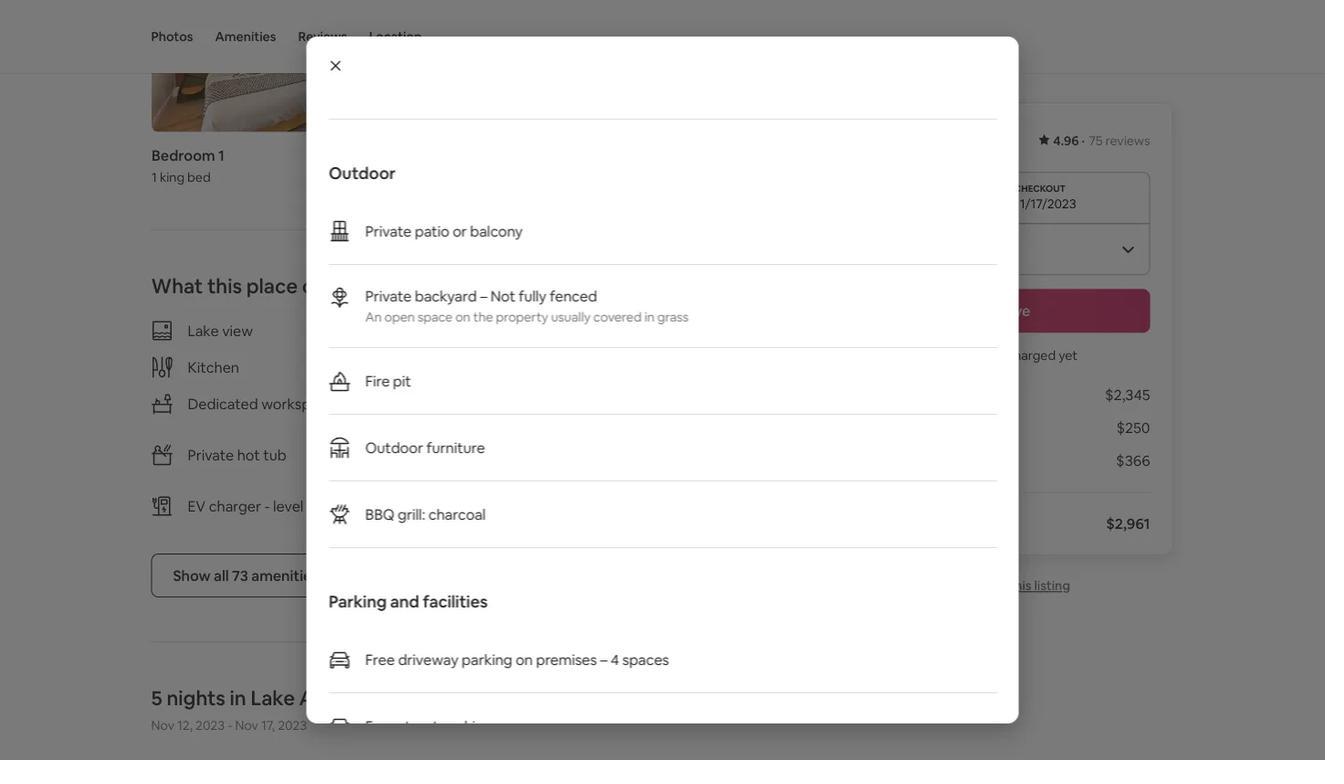 Task type: describe. For each thing, give the bounding box(es) containing it.
fire pit
[[365, 371, 411, 390]]

only
[[357, 497, 385, 515]]

1 vertical spatial free
[[365, 650, 395, 669]]

1 2023 from the left
[[196, 717, 225, 734]]

$2,345
[[1106, 386, 1151, 404]]

4 inside what this place offers dialog
[[610, 650, 619, 669]]

5
[[151, 685, 162, 711]]

charcoal
[[428, 505, 485, 523]]

outdoor furniture
[[365, 438, 485, 457]]

pit
[[393, 371, 411, 390]]

hdtv
[[519, 444, 559, 462]]

offers
[[302, 273, 358, 299]]

show all 73 amenities button
[[151, 554, 341, 598]]

73
[[232, 566, 248, 585]]

4.96 · 75 reviews
[[1054, 132, 1151, 149]]

lake inside 5 nights in lake arrowhead nov 12, 2023 - nov 17, 2023
[[251, 685, 295, 711]]

hot
[[237, 445, 260, 464]]

amenities button
[[215, 0, 276, 73]]

report this listing
[[965, 578, 1071, 594]]

fire
[[365, 371, 390, 390]]

outdoor for outdoor
[[328, 163, 395, 184]]

1 horizontal spatial -
[[264, 497, 270, 515]]

patio
[[414, 222, 449, 240]]

property
[[496, 309, 548, 325]]

fully
[[518, 286, 546, 305]]

2 2023 from the left
[[278, 717, 307, 734]]

reviews
[[1106, 132, 1151, 149]]

75
[[1089, 132, 1103, 149]]

2,
[[307, 497, 318, 515]]

charged
[[1007, 348, 1056, 364]]

bed
[[187, 169, 210, 186]]

bbq
[[365, 505, 394, 523]]

report
[[965, 578, 1007, 594]]

listing
[[1035, 578, 1071, 594]]

location
[[369, 28, 422, 45]]

covered
[[593, 309, 641, 325]]

an
[[365, 309, 381, 325]]

not
[[490, 286, 515, 305]]

spaces inside what this place offers dialog
[[622, 650, 669, 669]]

ev
[[188, 497, 206, 515]]

location button
[[369, 0, 422, 73]]

0 horizontal spatial 1
[[151, 169, 157, 186]]

60" hdtv with apple tv, netflix
[[493, 444, 659, 481]]

in inside private backyard – not fully fenced an open space on the property usually covered in grass
[[644, 309, 654, 325]]

dedicated
[[188, 394, 258, 413]]

what
[[151, 273, 203, 299]]

all
[[214, 566, 229, 585]]

photos button
[[151, 0, 193, 73]]

balcony
[[470, 222, 523, 240]]

facilities
[[423, 591, 487, 613]]

amenities
[[252, 566, 319, 585]]

what this place offers
[[151, 273, 358, 299]]

premises inside free driveway parking on premises – 4 spaces
[[493, 411, 554, 429]]

bedroom 1 1 king bed
[[151, 147, 224, 186]]

parking and facilities
[[328, 591, 487, 613]]

be
[[989, 348, 1004, 364]]

private for private patio or balcony
[[365, 222, 411, 240]]

12,
[[177, 717, 193, 734]]

11/17/2023 button
[[856, 172, 1151, 223]]

private hot tub
[[188, 445, 287, 464]]

– inside private backyard – not fully fenced an open space on the property usually covered in grass
[[480, 286, 487, 305]]

private patio or balcony
[[365, 222, 523, 240]]

open
[[384, 309, 414, 325]]

tv,
[[638, 444, 659, 462]]

space
[[417, 309, 452, 325]]

reviews
[[298, 28, 347, 45]]

what this place offers dialog
[[307, 0, 1019, 760]]

bbq grill: charcoal
[[365, 505, 485, 523]]

free driveway parking on premises – 4 spaces inside what this place offers dialog
[[365, 650, 669, 669]]

1 horizontal spatial on
[[515, 650, 533, 669]]

you
[[929, 348, 951, 364]]

$250
[[1117, 418, 1151, 437]]

netflix
[[493, 462, 538, 481]]

on inside private backyard – not fully fenced an open space on the property usually covered in grass
[[455, 309, 470, 325]]

backyard
[[414, 286, 477, 305]]

king
[[159, 169, 184, 186]]

charger
[[209, 497, 261, 515]]

free inside free driveway parking on premises – 4 spaces
[[493, 393, 523, 411]]

private for private hot tub
[[188, 445, 234, 464]]

1 nov from the left
[[151, 717, 174, 734]]

place
[[246, 273, 298, 299]]

ev charger - level 2, tesla only
[[188, 497, 385, 515]]

5 nights in lake arrowhead nov 12, 2023 - nov 17, 2023
[[151, 685, 405, 734]]

driveway inside free driveway parking on premises – 4 spaces
[[526, 393, 587, 411]]

or
[[452, 222, 467, 240]]

spaces inside free driveway parking on premises – 4 spaces
[[580, 411, 627, 429]]

workspace
[[261, 394, 335, 413]]



Task type: locate. For each thing, give the bounding box(es) containing it.
2 horizontal spatial on
[[644, 393, 661, 411]]

11/17/2023
[[1015, 196, 1077, 212]]

0 horizontal spatial view
[[222, 321, 253, 340]]

0 vertical spatial lake
[[188, 321, 219, 340]]

0 horizontal spatial 2023
[[196, 717, 225, 734]]

free
[[493, 393, 523, 411], [365, 650, 395, 669], [365, 717, 395, 735]]

1 horizontal spatial driveway
[[526, 393, 587, 411]]

premises inside what this place offers dialog
[[536, 650, 597, 669]]

free driveway parking on premises – 4 spaces up "with"
[[493, 393, 661, 429]]

4 inside free driveway parking on premises – 4 spaces
[[568, 411, 577, 429]]

0 vertical spatial in
[[644, 309, 654, 325]]

lake up 17,
[[251, 685, 295, 711]]

yet
[[1059, 348, 1078, 364]]

mountain
[[493, 321, 556, 340]]

2023 right 17,
[[278, 717, 307, 734]]

private
[[365, 222, 411, 240], [365, 286, 411, 305], [188, 445, 234, 464]]

street
[[398, 717, 438, 735]]

1 horizontal spatial 2023
[[278, 717, 307, 734]]

·
[[1082, 132, 1085, 149]]

1 view from the left
[[222, 321, 253, 340]]

2 horizontal spatial –
[[600, 650, 607, 669]]

fenced
[[549, 286, 597, 305]]

view for lake view
[[222, 321, 253, 340]]

king suite- bedroom #1 image
[[457, 0, 748, 133], [457, 0, 748, 133]]

won't
[[953, 348, 986, 364]]

spaces
[[580, 411, 627, 429], [622, 650, 669, 669]]

- left 17,
[[228, 717, 232, 734]]

1 vertical spatial 4
[[610, 650, 619, 669]]

private inside private backyard – not fully fenced an open space on the property usually covered in grass
[[365, 286, 411, 305]]

parking up apple
[[590, 393, 641, 411]]

0 horizontal spatial in
[[230, 685, 246, 711]]

2023 right "12," on the bottom left of the page
[[196, 717, 225, 734]]

private for private backyard – not fully fenced an open space on the property usually covered in grass
[[365, 286, 411, 305]]

2 nov from the left
[[235, 717, 258, 734]]

parking right street
[[442, 717, 492, 735]]

report this listing button
[[936, 578, 1071, 594]]

1 vertical spatial spaces
[[622, 650, 669, 669]]

0 horizontal spatial -
[[228, 717, 232, 734]]

1 vertical spatial outdoor
[[365, 438, 423, 457]]

you won't be charged yet
[[929, 348, 1078, 364]]

dedicated workspace
[[188, 394, 335, 413]]

grass
[[657, 309, 688, 325]]

on
[[455, 309, 470, 325], [644, 393, 661, 411], [515, 650, 533, 669]]

premises
[[493, 411, 554, 429], [536, 650, 597, 669]]

0 vertical spatial free driveway parking on premises – 4 spaces
[[493, 393, 661, 429]]

0 horizontal spatial –
[[480, 286, 487, 305]]

reserve
[[976, 301, 1031, 320]]

show all 73 amenities
[[173, 566, 319, 585]]

bedroom #2- king image
[[151, 0, 442, 133], [151, 0, 442, 133]]

view up kitchen
[[222, 321, 253, 340]]

mountain view
[[493, 321, 590, 340]]

1 horizontal spatial this
[[1010, 578, 1032, 594]]

private left hot
[[188, 445, 234, 464]]

the
[[473, 309, 493, 325]]

tesla
[[322, 497, 354, 515]]

1 horizontal spatial in
[[644, 309, 654, 325]]

0 vertical spatial 1
[[218, 147, 224, 165]]

this
[[207, 273, 242, 299], [1010, 578, 1032, 594]]

1 vertical spatial parking
[[461, 650, 512, 669]]

on inside free driveway parking on premises – 4 spaces
[[644, 393, 661, 411]]

2 vertical spatial free
[[365, 717, 395, 735]]

1 left king
[[151, 169, 157, 186]]

in right nights
[[230, 685, 246, 711]]

0 horizontal spatial this
[[207, 273, 242, 299]]

0 vertical spatial parking
[[590, 393, 641, 411]]

this up lake view
[[207, 273, 242, 299]]

1 right 'bedroom' in the left of the page
[[218, 147, 224, 165]]

0 horizontal spatial 4
[[568, 411, 577, 429]]

this for what
[[207, 273, 242, 299]]

0 vertical spatial free
[[493, 393, 523, 411]]

arrowhead
[[299, 685, 405, 711]]

0 vertical spatial outdoor
[[328, 163, 395, 184]]

1 horizontal spatial lake
[[251, 685, 295, 711]]

nov left 17,
[[235, 717, 258, 734]]

1 vertical spatial private
[[365, 286, 411, 305]]

photos
[[151, 28, 193, 45]]

free left street
[[365, 717, 395, 735]]

2 view from the left
[[559, 321, 590, 340]]

0 horizontal spatial lake
[[188, 321, 219, 340]]

–
[[480, 286, 487, 305], [558, 411, 565, 429], [600, 650, 607, 669]]

apple
[[595, 444, 635, 462]]

$2,961
[[1106, 514, 1151, 533]]

1 vertical spatial in
[[230, 685, 246, 711]]

2 vertical spatial on
[[515, 650, 533, 669]]

reserve button
[[856, 289, 1151, 333]]

lake view
[[188, 321, 253, 340]]

0 vertical spatial on
[[455, 309, 470, 325]]

0 vertical spatial spaces
[[580, 411, 627, 429]]

and
[[390, 591, 419, 613]]

private backyard – not fully fenced an open space on the property usually covered in grass
[[365, 286, 688, 325]]

reviews button
[[298, 0, 347, 73]]

– inside free driveway parking on premises – 4 spaces
[[558, 411, 565, 429]]

nov
[[151, 717, 174, 734], [235, 717, 258, 734]]

furniture
[[426, 438, 485, 457]]

nights
[[167, 685, 226, 711]]

driveway inside what this place offers dialog
[[398, 650, 458, 669]]

view down fenced
[[559, 321, 590, 340]]

this for report
[[1010, 578, 1032, 594]]

1 vertical spatial driveway
[[398, 650, 458, 669]]

1 vertical spatial this
[[1010, 578, 1032, 594]]

0 horizontal spatial on
[[455, 309, 470, 325]]

2 vertical spatial parking
[[442, 717, 492, 735]]

1 vertical spatial lake
[[251, 685, 295, 711]]

2 vertical spatial –
[[600, 650, 607, 669]]

parking
[[590, 393, 641, 411], [461, 650, 512, 669], [442, 717, 492, 735]]

nov left "12," on the bottom left of the page
[[151, 717, 174, 734]]

free up arrowhead
[[365, 650, 395, 669]]

0 vertical spatial premises
[[493, 411, 554, 429]]

1 vertical spatial -
[[228, 717, 232, 734]]

0 vertical spatial driveway
[[526, 393, 587, 411]]

view for mountain view
[[559, 321, 590, 340]]

0 vertical spatial this
[[207, 273, 242, 299]]

0 vertical spatial 4
[[568, 411, 577, 429]]

lake up kitchen
[[188, 321, 219, 340]]

outdoor for outdoor furniture
[[365, 438, 423, 457]]

17,
[[261, 717, 275, 734]]

driveway
[[526, 393, 587, 411], [398, 650, 458, 669]]

1 vertical spatial premises
[[536, 650, 597, 669]]

1 horizontal spatial 1
[[218, 147, 224, 165]]

1 vertical spatial free driveway parking on premises – 4 spaces
[[365, 650, 669, 669]]

grill:
[[397, 505, 425, 523]]

in inside 5 nights in lake arrowhead nov 12, 2023 - nov 17, 2023
[[230, 685, 246, 711]]

1 vertical spatial –
[[558, 411, 565, 429]]

free up 60"
[[493, 393, 523, 411]]

- left level
[[264, 497, 270, 515]]

1 vertical spatial 1
[[151, 169, 157, 186]]

in
[[644, 309, 654, 325], [230, 685, 246, 711]]

private up open
[[365, 286, 411, 305]]

lake
[[188, 321, 219, 340], [251, 685, 295, 711]]

1 horizontal spatial nov
[[235, 717, 258, 734]]

driveway up hdtv
[[526, 393, 587, 411]]

parking inside free driveway parking on premises – 4 spaces
[[590, 393, 641, 411]]

this left listing
[[1010, 578, 1032, 594]]

1 horizontal spatial 4
[[610, 650, 619, 669]]

free street parking
[[365, 717, 492, 735]]

in left grass
[[644, 309, 654, 325]]

free driveway parking on premises – 4 spaces down 'facilities'
[[365, 650, 669, 669]]

0 vertical spatial -
[[264, 497, 270, 515]]

$366
[[1116, 451, 1151, 470]]

1 horizontal spatial view
[[559, 321, 590, 340]]

amenities
[[215, 28, 276, 45]]

tub
[[263, 445, 287, 464]]

- inside 5 nights in lake arrowhead nov 12, 2023 - nov 17, 2023
[[228, 717, 232, 734]]

0 horizontal spatial driveway
[[398, 650, 458, 669]]

2 vertical spatial private
[[188, 445, 234, 464]]

private left patio
[[365, 222, 411, 240]]

1 horizontal spatial –
[[558, 411, 565, 429]]

outdoor
[[328, 163, 395, 184], [365, 438, 423, 457]]

level
[[273, 497, 304, 515]]

kitchen
[[188, 358, 239, 377]]

4.96
[[1054, 132, 1080, 149]]

free driveway parking on premises – 4 spaces
[[493, 393, 661, 429], [365, 650, 669, 669]]

1 vertical spatial on
[[644, 393, 661, 411]]

0 vertical spatial private
[[365, 222, 411, 240]]

with
[[562, 444, 592, 462]]

0 vertical spatial –
[[480, 286, 487, 305]]

show
[[173, 566, 211, 585]]

-
[[264, 497, 270, 515], [228, 717, 232, 734]]

parking down 'facilities'
[[461, 650, 512, 669]]

parking
[[328, 591, 386, 613]]

driveway down 'parking and facilities'
[[398, 650, 458, 669]]

0 horizontal spatial nov
[[151, 717, 174, 734]]



Task type: vqa. For each thing, say whether or not it's contained in the screenshot.
The Show
yes



